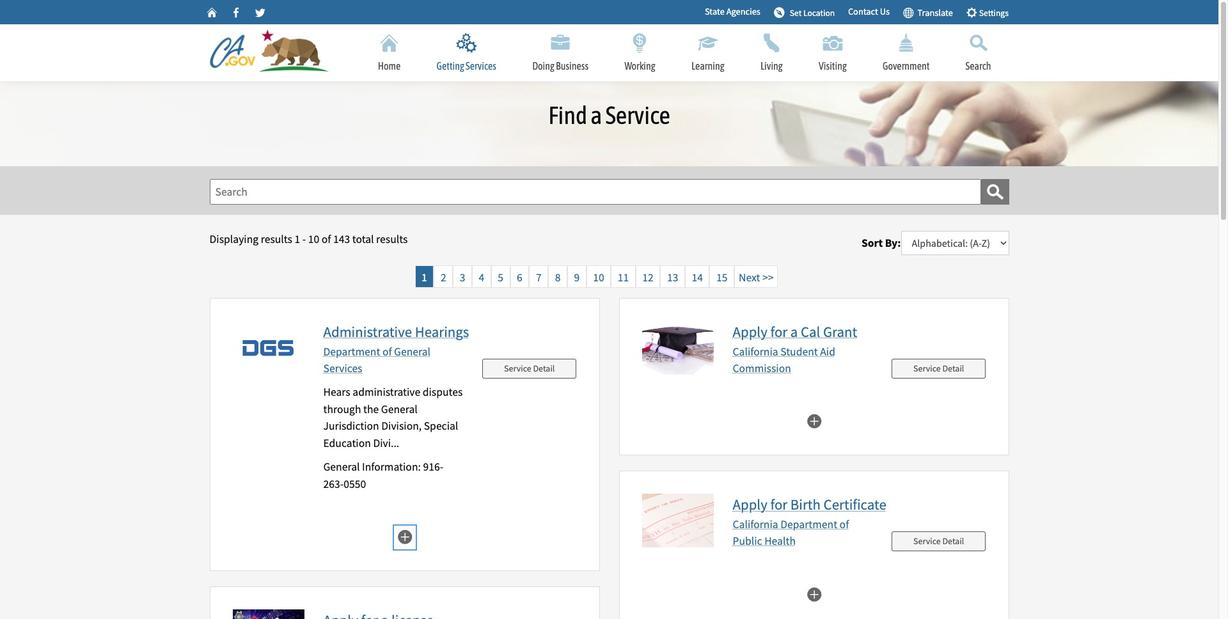 Task type: vqa. For each thing, say whether or not it's contained in the screenshot.
collect,
no



Task type: describe. For each thing, give the bounding box(es) containing it.
education
[[323, 436, 371, 450]]

visiting
[[819, 60, 847, 72]]

2 link
[[434, 266, 453, 288]]

1 horizontal spatial a
[[791, 323, 798, 341]]

california for apply for a cal grant
[[733, 345, 778, 359]]

9 link
[[567, 266, 587, 288]]

>>
[[763, 271, 774, 285]]

administrative hearings link
[[323, 323, 469, 341]]

division,
[[381, 419, 422, 433]]

hears administrative disputes through the general jurisdiction division, special education divi...
[[323, 385, 463, 450]]

apply for a cal grant service icon image
[[642, 321, 714, 375]]

california student aid commission
[[733, 345, 836, 375]]

0 horizontal spatial 1
[[295, 232, 300, 246]]

5
[[496, 271, 506, 285]]

general inside department of general services
[[394, 345, 431, 359]]

the
[[363, 402, 379, 416]]

detail for apply for birth certificate
[[943, 535, 964, 547]]

263-
[[323, 477, 344, 491]]

next >> link
[[734, 266, 778, 288]]

california for apply for birth certificate
[[733, 517, 778, 532]]

business
[[556, 60, 589, 72]]

banner containing state agencies
[[0, 0, 1219, 81]]

department inside california department of public health
[[781, 517, 838, 532]]

administrative
[[353, 385, 420, 400]]

14 link
[[685, 266, 710, 288]]

service detail for apply for birth certificate
[[914, 535, 964, 547]]

find a service
[[548, 101, 670, 129]]

general information:
[[323, 460, 423, 474]]

settings
[[978, 8, 1009, 18]]

aid
[[820, 345, 836, 359]]

contact
[[848, 6, 878, 17]]

california department of public health
[[733, 517, 849, 548]]

0 vertical spatial of
[[322, 232, 331, 246]]

information:
[[362, 460, 421, 474]]

displaying results 1 through 10 of 143 total service search results element
[[210, 232, 408, 246]]

service for apply for a cal grant
[[914, 362, 941, 374]]

apply for a cal grant link
[[733, 323, 857, 341]]

department inside department of general services
[[323, 345, 380, 359]]

learning link
[[674, 24, 743, 81]]

home
[[378, 60, 401, 72]]

living
[[761, 60, 783, 72]]

certificate
[[824, 495, 887, 514]]

open and close toggle to expand or shrink services card for apply for birth certificate service image
[[806, 586, 822, 602]]

1 vertical spatial 10
[[591, 271, 607, 285]]

13
[[665, 271, 681, 285]]

contact us link
[[848, 5, 890, 19]]

administrative hearings service icon image
[[233, 321, 304, 375]]

by:
[[885, 236, 901, 250]]

state agencies link
[[705, 5, 761, 19]]

administrative
[[323, 323, 412, 341]]

cal
[[801, 323, 820, 341]]

visiting link
[[801, 24, 865, 81]]

sort by:
[[862, 236, 901, 250]]

service detail link for apply for birth certificate
[[892, 532, 986, 551]]

getting
[[437, 60, 464, 72]]

doing business
[[532, 60, 589, 72]]

doing business link
[[514, 24, 607, 81]]

of inside department of general services
[[383, 345, 392, 359]]

search image
[[986, 182, 1005, 202]]

search
[[966, 60, 991, 72]]

jurisdiction
[[323, 419, 379, 433]]

compass image
[[774, 6, 785, 18]]

health
[[765, 534, 796, 548]]

Agency Search text field
[[210, 179, 981, 205]]

2 vertical spatial general
[[323, 460, 360, 474]]

4
[[477, 271, 487, 285]]

find
[[548, 101, 587, 129]]

department of general services link
[[323, 345, 431, 375]]

through
[[323, 402, 361, 416]]

11 link
[[611, 266, 636, 288]]

4 link
[[472, 266, 491, 288]]

state agencies
[[705, 6, 761, 17]]

department of general services
[[323, 345, 431, 375]]

set location
[[790, 8, 835, 18]]

13 link
[[660, 266, 685, 288]]

settings button
[[962, 1, 1013, 23]]

10 link
[[587, 266, 611, 288]]

learning
[[692, 60, 725, 72]]

2
[[438, 271, 449, 285]]

student
[[781, 345, 818, 359]]

15
[[714, 271, 730, 285]]

open and close toggle to expand or shrink services card for administrative hearings service image
[[397, 529, 412, 545]]

agencies
[[727, 6, 761, 17]]

11
[[616, 271, 631, 285]]

set location button
[[770, 1, 839, 23]]



Task type: locate. For each thing, give the bounding box(es) containing it.
1 horizontal spatial department
[[781, 517, 838, 532]]

2 california from the top
[[733, 517, 778, 532]]

service detail link
[[482, 359, 577, 378], [892, 359, 986, 378], [892, 532, 986, 551]]

california inside california student aid commission
[[733, 345, 778, 359]]

commission
[[733, 361, 791, 375]]

translate
[[914, 7, 953, 18]]

a right find
[[591, 101, 602, 129]]

total
[[352, 232, 374, 246]]

apply up commission
[[733, 323, 768, 341]]

of down the administrative hearings link
[[383, 345, 392, 359]]

california up public
[[733, 517, 778, 532]]

translate link
[[903, 4, 953, 21]]

0 vertical spatial 1
[[295, 232, 300, 246]]

for up the student
[[771, 323, 788, 341]]

1 vertical spatial services
[[323, 361, 362, 375]]

department
[[323, 345, 380, 359], [781, 517, 838, 532]]

california up commission
[[733, 345, 778, 359]]

divi...
[[373, 436, 399, 450]]

3 link
[[453, 266, 472, 288]]

search button
[[948, 24, 1009, 81]]

1 vertical spatial department
[[781, 517, 838, 532]]

gear image
[[966, 6, 978, 18]]

special
[[424, 419, 458, 433]]

apply for birth certificate link
[[733, 495, 887, 514]]

0 vertical spatial 10
[[308, 232, 319, 246]]

1 vertical spatial apply
[[733, 495, 768, 514]]

california
[[733, 345, 778, 359], [733, 517, 778, 532]]

ca.gov logo image
[[210, 29, 337, 74]]

0 horizontal spatial results
[[261, 232, 292, 246]]

12
[[640, 271, 656, 285]]

1 vertical spatial general
[[381, 402, 418, 416]]

service detail link for apply for a cal grant
[[892, 359, 986, 378]]

0 horizontal spatial 10
[[308, 232, 319, 246]]

1 california from the top
[[733, 345, 778, 359]]

1 results from the left
[[261, 232, 292, 246]]

apply for a license service icon image
[[233, 610, 304, 619]]

10 right the - at the left top of page
[[308, 232, 319, 246]]

detail for apply for a cal grant
[[943, 362, 964, 374]]

143
[[333, 232, 350, 246]]

1 vertical spatial for
[[771, 495, 788, 514]]

living link
[[743, 24, 801, 81]]

0550
[[344, 477, 366, 491]]

service
[[606, 101, 670, 129], [504, 362, 531, 374], [914, 362, 941, 374], [914, 535, 941, 547]]

getting        services link
[[419, 24, 514, 81]]

grant
[[823, 323, 857, 341]]

1 horizontal spatial of
[[383, 345, 392, 359]]

getting        services
[[437, 60, 496, 72]]

0 vertical spatial department
[[323, 345, 380, 359]]

general inside hears administrative disputes through the general jurisdiction division, special education divi...
[[381, 402, 418, 416]]

0 horizontal spatial of
[[322, 232, 331, 246]]

services inside department of general services
[[323, 361, 362, 375]]

set
[[790, 8, 802, 18]]

0 vertical spatial services
[[466, 60, 496, 72]]

2 apply from the top
[[733, 495, 768, 514]]

services right getting
[[466, 60, 496, 72]]

doing
[[532, 60, 555, 72]]

working
[[625, 60, 656, 72]]

general down the administrative hearings link
[[394, 345, 431, 359]]

1 vertical spatial a
[[791, 323, 798, 341]]

2 results from the left
[[376, 232, 408, 246]]

of inside california department of public health
[[840, 517, 849, 532]]

services up hears
[[323, 361, 362, 375]]

service detail for administrative hearings
[[504, 362, 555, 374]]

a
[[591, 101, 602, 129], [791, 323, 798, 341]]

working link
[[607, 24, 674, 81]]

displaying
[[210, 232, 259, 246]]

a left cal
[[791, 323, 798, 341]]

service detail link for administrative hearings
[[482, 359, 577, 378]]

916- 263-0550
[[323, 460, 443, 491]]

of left 143
[[322, 232, 331, 246]]

7
[[534, 271, 544, 285]]

of down certificate on the right bottom
[[840, 517, 849, 532]]

service for apply for birth certificate
[[914, 535, 941, 547]]

apply up public
[[733, 495, 768, 514]]

department down apply for birth certificate link
[[781, 517, 838, 532]]

general up division,
[[381, 402, 418, 416]]

apply for apply for a cal grant
[[733, 323, 768, 341]]

0 horizontal spatial a
[[591, 101, 602, 129]]

general
[[394, 345, 431, 359], [381, 402, 418, 416], [323, 460, 360, 474]]

1 vertical spatial california
[[733, 517, 778, 532]]

1
[[295, 232, 300, 246], [419, 271, 430, 285]]

1 left the - at the left top of page
[[295, 232, 300, 246]]

apply for apply for birth certificate
[[733, 495, 768, 514]]

6 link
[[510, 266, 529, 288]]

for left the birth
[[771, 495, 788, 514]]

0 vertical spatial general
[[394, 345, 431, 359]]

1 vertical spatial of
[[383, 345, 392, 359]]

15 link
[[710, 266, 734, 288]]

2 for from the top
[[771, 495, 788, 514]]

1 apply from the top
[[733, 323, 768, 341]]

916-
[[423, 460, 443, 474]]

2 horizontal spatial of
[[840, 517, 849, 532]]

birth
[[791, 495, 821, 514]]

location
[[804, 8, 835, 18]]

disputes
[[423, 385, 463, 400]]

8 link
[[548, 266, 567, 288]]

administrative hearings
[[323, 323, 469, 341]]

7 link
[[529, 266, 548, 288]]

8
[[553, 271, 563, 285]]

results left the - at the left top of page
[[261, 232, 292, 246]]

-
[[302, 232, 306, 246]]

0 vertical spatial apply
[[733, 323, 768, 341]]

1 horizontal spatial 10
[[591, 271, 607, 285]]

3
[[458, 271, 468, 285]]

apply
[[733, 323, 768, 341], [733, 495, 768, 514]]

1 horizontal spatial 1
[[419, 271, 430, 285]]

california student aid commission link
[[733, 345, 836, 375]]

us
[[880, 6, 890, 17]]

10
[[308, 232, 319, 246], [591, 271, 607, 285]]

2 vertical spatial of
[[840, 517, 849, 532]]

government link
[[865, 24, 948, 81]]

of
[[322, 232, 331, 246], [383, 345, 392, 359], [840, 517, 849, 532]]

service detail for apply for a cal grant
[[914, 362, 964, 374]]

california department of public health link
[[733, 517, 849, 548]]

0 vertical spatial for
[[771, 323, 788, 341]]

california inside california department of public health
[[733, 517, 778, 532]]

service detail
[[504, 362, 555, 374], [914, 362, 964, 374], [914, 535, 964, 547]]

0 vertical spatial california
[[733, 345, 778, 359]]

6
[[515, 271, 525, 285]]

next >>
[[739, 271, 774, 285]]

results right 'total'
[[376, 232, 408, 246]]

next
[[739, 271, 760, 285]]

service for administrative hearings
[[504, 362, 531, 374]]

banner
[[0, 0, 1219, 81]]

12 link
[[636, 266, 660, 288]]

detail for administrative hearings
[[533, 362, 555, 374]]

1 link
[[415, 266, 434, 288]]

results
[[261, 232, 292, 246], [376, 232, 408, 246]]

apply for birth certificate service icon image
[[642, 494, 714, 548]]

1 horizontal spatial services
[[466, 60, 496, 72]]

detail
[[533, 362, 555, 374], [943, 362, 964, 374], [943, 535, 964, 547]]

0 vertical spatial a
[[591, 101, 602, 129]]

9
[[572, 271, 582, 285]]

displaying results 1 - 10 of 143 total results
[[210, 232, 408, 246]]

1 horizontal spatial results
[[376, 232, 408, 246]]

globe image
[[903, 6, 914, 18]]

1 vertical spatial 1
[[419, 271, 430, 285]]

1 left 2
[[419, 271, 430, 285]]

0 horizontal spatial services
[[323, 361, 362, 375]]

open and close toggle to expand or shrink services card for apply for a cal grant service image
[[806, 413, 822, 429]]

department down administrative
[[323, 345, 380, 359]]

general up 263-
[[323, 460, 360, 474]]

sort
[[862, 236, 883, 250]]

home link
[[360, 24, 419, 81]]

services
[[466, 60, 496, 72], [323, 361, 362, 375]]

apply for birth certificate
[[733, 495, 887, 514]]

0 horizontal spatial department
[[323, 345, 380, 359]]

government
[[883, 60, 930, 72]]

for for birth
[[771, 495, 788, 514]]

10 right 9
[[591, 271, 607, 285]]

public
[[733, 534, 762, 548]]

for for a
[[771, 323, 788, 341]]

1 for from the top
[[771, 323, 788, 341]]



